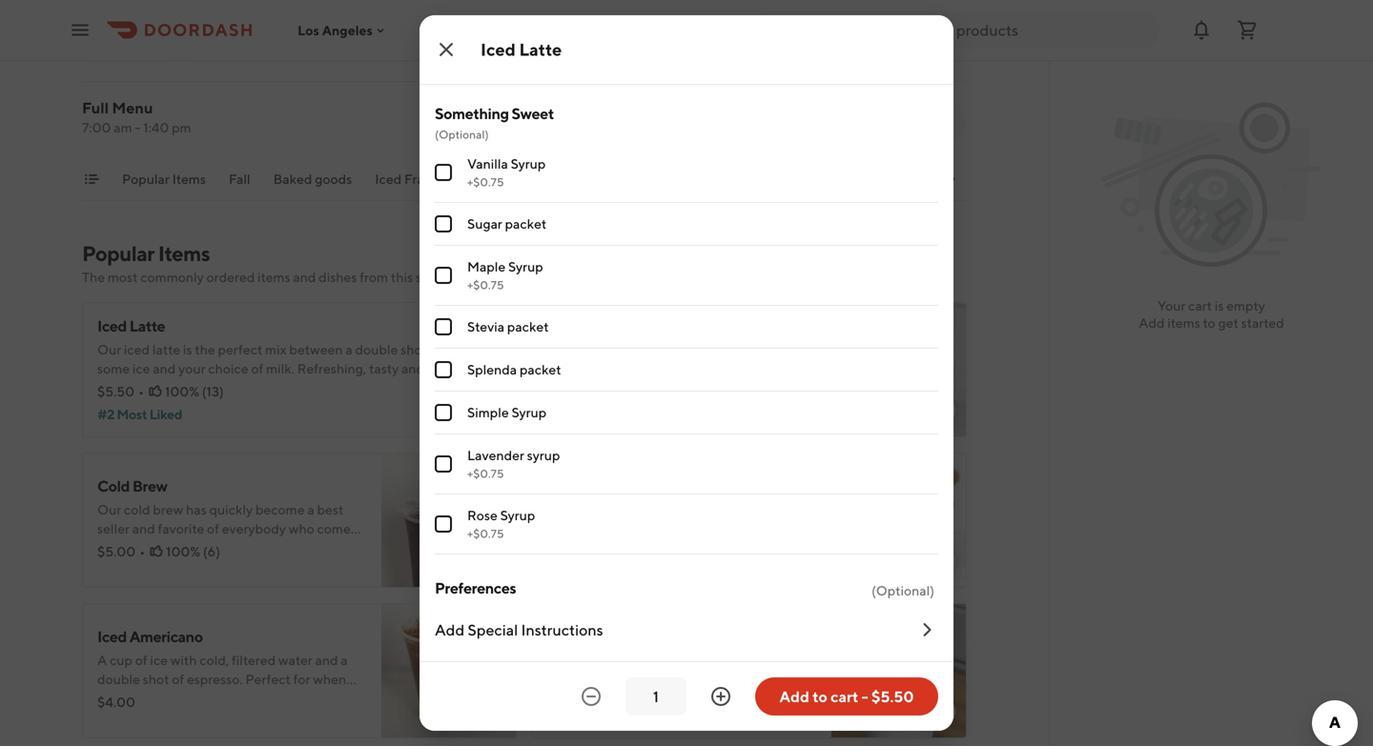 Task type: describe. For each thing, give the bounding box(es) containing it.
• for iced vanilla latte
[[586, 695, 592, 711]]

iced vanilla latte image
[[832, 604, 967, 739]]

0 items, open order cart image
[[1236, 19, 1259, 41]]

(optional) inside something sweet (optional)
[[435, 128, 489, 141]]

100% for iced latte
[[165, 384, 199, 400]]

add inside add a double shot of espresso +$2.00
[[467, 33, 493, 49]]

stevia
[[467, 319, 505, 335]]

92%
[[613, 695, 639, 711]]

(14)
[[642, 695, 664, 711]]

(6)
[[203, 544, 220, 560]]

some
[[97, 361, 130, 377]]

los angeles button
[[298, 22, 388, 38]]

is inside iced latte our iced latte is the perfect mix between a double shot of espresso, some ice and your choice of milk. refreshing, tasty and perfect in any weather. 16 oz.
[[183, 342, 192, 358]]

$6.25
[[548, 695, 583, 711]]

simple
[[467, 405, 509, 421]]

ice
[[132, 361, 150, 377]]

blueberry
[[604, 327, 670, 345]]

sugar
[[467, 216, 503, 232]]

from
[[360, 269, 388, 285]]

almond blueberry overnight oats
[[548, 327, 777, 345]]

iced americano image
[[382, 604, 517, 739]]

vanilla syrup +$0.75
[[467, 156, 546, 189]]

stevia packet
[[467, 319, 549, 335]]

iced frank specials
[[375, 171, 492, 187]]

#2 most liked
[[97, 407, 182, 423]]

baked goods button
[[273, 170, 352, 200]]

1 horizontal spatial vanilla
[[580, 628, 625, 646]]

16
[[176, 380, 190, 396]]

items inside popular items the most commonly ordered items and dishes from this store
[[258, 269, 290, 285]]

hot for hot latte
[[548, 477, 573, 496]]

hot latte image
[[832, 453, 967, 589]]

rose
[[467, 508, 498, 524]]

hot for hot frank specials
[[515, 171, 538, 187]]

$5.50 •
[[97, 384, 144, 400]]

sugar packet
[[467, 216, 547, 232]]

syrup for simple syrup
[[512, 405, 547, 421]]

popular items the most commonly ordered items and dishes from this store
[[82, 241, 446, 285]]

+$2.00
[[467, 52, 505, 66]]

popular for popular items
[[122, 171, 170, 187]]

• for cold brew
[[139, 544, 145, 560]]

most
[[117, 407, 147, 423]]

espresso,
[[445, 342, 501, 358]]

stars
[[129, 17, 153, 31]]

sweet
[[512, 104, 554, 123]]

iced hot matcha, chai and teas button
[[915, 170, 1106, 200]]

add button for cold brew
[[456, 547, 506, 577]]

dishes
[[319, 269, 357, 285]]

baked
[[273, 171, 312, 187]]

popular for popular items the most commonly ordered items and dishes from this store
[[82, 241, 154, 266]]

angeles
[[322, 22, 373, 38]]

instructions
[[521, 621, 603, 640]]

splenda
[[467, 362, 517, 378]]

cart inside your cart is empty add items to get started
[[1189, 298, 1212, 314]]

iced latte
[[481, 39, 562, 60]]

double inside iced latte our iced latte is the perfect mix between a double shot of espresso, some ice and your choice of milk. refreshing, tasty and perfect in any weather. 16 oz.
[[355, 342, 398, 358]]

Stevia packet checkbox
[[435, 319, 452, 336]]

add special instructions
[[435, 621, 603, 640]]

our
[[97, 342, 121, 358]]

oz.
[[192, 380, 209, 396]]

milk.
[[266, 361, 295, 377]]

fall button
[[229, 170, 251, 200]]

los angeles
[[298, 22, 373, 38]]

choice
[[208, 361, 249, 377]]

any
[[97, 380, 119, 396]]

add inside your cart is empty add items to get started
[[1139, 315, 1165, 331]]

to inside your cart is empty add items to get started
[[1203, 315, 1216, 331]]

5
[[120, 17, 127, 31]]

iced for iced latte our iced latte is the perfect mix between a double shot of espresso, some ice and your choice of milk. refreshing, tasty and perfect in any weather. 16 oz.
[[97, 317, 127, 335]]

hot latte
[[548, 477, 612, 496]]

100% (13)
[[165, 384, 224, 400]]

baked goods
[[273, 171, 352, 187]]

add special instructions button
[[435, 605, 939, 656]]

latte for hot latte
[[576, 477, 612, 496]]

add to cart - $5.50
[[780, 688, 914, 706]]

to inside button
[[813, 688, 828, 706]]

hot frank specials
[[515, 171, 628, 187]]

iced hot matcha, chai and teas
[[915, 171, 1106, 187]]

7:00
[[82, 120, 111, 135]]

- inside full menu 7:00 am - 1:40 pm
[[135, 120, 141, 135]]

your cart is empty add items to get started
[[1139, 298, 1285, 331]]

syrup for maple syrup +$0.75
[[508, 259, 543, 275]]

special
[[468, 621, 518, 640]]

$6.25 •
[[548, 695, 592, 711]]

iced latte our iced latte is the perfect mix between a double shot of espresso, some ice and your choice of milk. refreshing, tasty and perfect in any weather. 16 oz.
[[97, 317, 501, 396]]

lavender syrup +$0.75
[[467, 448, 560, 481]]

fall
[[229, 171, 251, 187]]

splenda packet
[[467, 362, 561, 378]]

increase quantity by 1 image
[[710, 686, 733, 709]]

the
[[82, 269, 105, 285]]

pm
[[172, 120, 191, 135]]

Simple Syrup checkbox
[[435, 404, 452, 422]]

0 vertical spatial perfect
[[218, 342, 263, 358]]

cold brew
[[97, 477, 167, 496]]

a inside add a double shot of espresso +$2.00
[[496, 33, 503, 49]]

teas
[[1079, 171, 1106, 187]]

vanilla inside vanilla syrup +$0.75
[[467, 156, 508, 172]]

mix
[[265, 342, 287, 358]]

menu
[[112, 99, 153, 117]]

oats
[[745, 327, 777, 345]]

- inside add to cart - $5.50 button
[[862, 688, 869, 706]]

latte up 'current quantity is 1' number field
[[627, 628, 663, 646]]

hot inside button
[[945, 171, 968, 187]]

specials for hot frank specials
[[578, 171, 628, 187]]

something
[[435, 104, 509, 123]]

scroll menu navigation right image
[[944, 172, 960, 187]]

started
[[1242, 315, 1285, 331]]

your
[[178, 361, 206, 377]]



Task type: vqa. For each thing, say whether or not it's contained in the screenshot.
0.7
no



Task type: locate. For each thing, give the bounding box(es) containing it.
0 horizontal spatial frank
[[404, 171, 439, 187]]

of inside add a double shot of espresso +$2.00
[[580, 33, 593, 49]]

hot frank specials button
[[515, 170, 628, 200]]

1:40
[[143, 120, 169, 135]]

1 vertical spatial double
[[355, 342, 398, 358]]

shot left espresso,
[[401, 342, 427, 358]]

1 horizontal spatial to
[[1203, 315, 1216, 331]]

syrup right maple
[[508, 259, 543, 275]]

0 horizontal spatial specials
[[442, 171, 492, 187]]

hot
[[515, 171, 538, 187], [945, 171, 968, 187], [548, 477, 573, 496]]

latte right the +$2.00
[[519, 39, 562, 60]]

syrup
[[511, 156, 546, 172], [508, 259, 543, 275], [512, 405, 547, 421], [500, 508, 535, 524]]

commonly
[[140, 269, 204, 285]]

$5.50 for $5.50
[[548, 544, 585, 560]]

1 vertical spatial items
[[1168, 315, 1201, 331]]

iced left americano
[[97, 628, 127, 646]]

(13)
[[202, 384, 224, 400]]

• right $6.25
[[586, 695, 592, 711]]

$5.50 inside button
[[872, 688, 914, 706]]

iced vanilla latte
[[548, 628, 663, 646]]

0 horizontal spatial $5.50
[[97, 384, 135, 400]]

decrease quantity by 1 image
[[580, 686, 603, 709]]

packet for sugar packet
[[505, 216, 547, 232]]

iced right goods
[[375, 171, 402, 187]]

0 vertical spatial shot
[[551, 33, 578, 49]]

latte up iced
[[129, 317, 165, 335]]

close iced latte image
[[435, 38, 458, 61]]

get
[[1219, 315, 1239, 331]]

add a double shot of espresso group
[[435, 0, 939, 80]]

a up the +$2.00
[[496, 33, 503, 49]]

frank for hot
[[540, 171, 575, 187]]

0 vertical spatial popular
[[122, 171, 170, 187]]

items down your on the top
[[1168, 315, 1201, 331]]

double up sweet
[[506, 33, 549, 49]]

double up tasty
[[355, 342, 398, 358]]

latte for iced latte our iced latte is the perfect mix between a double shot of espresso, some ice and your choice of milk. refreshing, tasty and perfect in any weather. 16 oz.
[[129, 317, 165, 335]]

to
[[1203, 315, 1216, 331], [813, 688, 828, 706]]

and
[[1054, 171, 1076, 187], [293, 269, 316, 285], [153, 361, 176, 377], [402, 361, 425, 377]]

syrup for rose syrup +$0.75
[[500, 508, 535, 524]]

1 horizontal spatial cart
[[1189, 298, 1212, 314]]

almond blueberry overnight oats image
[[832, 302, 967, 438]]

something sweet group
[[435, 103, 939, 555]]

items inside your cart is empty add items to get started
[[1168, 315, 1201, 331]]

empty
[[1227, 298, 1266, 314]]

$5.50
[[97, 384, 135, 400], [548, 544, 585, 560], [872, 688, 914, 706]]

1 vertical spatial -
[[862, 688, 869, 706]]

1 vertical spatial 100%
[[166, 544, 200, 560]]

refreshing,
[[297, 361, 367, 377]]

and inside popular items the most commonly ordered items and dishes from this store
[[293, 269, 316, 285]]

$5.00 •
[[97, 544, 145, 560]]

vanilla
[[467, 156, 508, 172], [580, 628, 625, 646]]

frank inside 'button'
[[540, 171, 575, 187]]

0 vertical spatial (optional)
[[435, 128, 489, 141]]

double inside add a double shot of espresso +$2.00
[[506, 33, 549, 49]]

iced for iced frank specials
[[375, 171, 402, 187]]

the
[[195, 342, 215, 358]]

a inside iced latte our iced latte is the perfect mix between a double shot of espresso, some ice and your choice of milk. refreshing, tasty and perfect in any weather. 16 oz.
[[346, 342, 353, 358]]

packet for stevia packet
[[507, 319, 549, 335]]

0 vertical spatial •
[[138, 384, 144, 400]]

$5.50 for $5.50 •
[[97, 384, 135, 400]]

None checkbox
[[435, 164, 452, 181], [435, 456, 452, 473], [435, 516, 452, 533], [435, 164, 452, 181], [435, 456, 452, 473], [435, 516, 452, 533]]

iced up 'our'
[[97, 317, 127, 335]]

frank for iced
[[404, 171, 439, 187]]

1 vertical spatial a
[[346, 342, 353, 358]]

full menu 7:00 am - 1:40 pm
[[82, 99, 191, 135]]

add button for iced vanilla latte
[[907, 697, 956, 728]]

1 horizontal spatial hot
[[548, 477, 573, 496]]

1 horizontal spatial (optional)
[[872, 583, 935, 599]]

vanilla down something sweet (optional)
[[467, 156, 508, 172]]

1 vertical spatial •
[[139, 544, 145, 560]]

2 +$0.75 from the top
[[467, 279, 504, 292]]

add button for hot latte
[[907, 547, 956, 577]]

iced up $6.25
[[548, 628, 577, 646]]

1 horizontal spatial perfect
[[427, 361, 472, 377]]

0 vertical spatial $5.50
[[97, 384, 135, 400]]

#2
[[97, 407, 114, 423]]

1 vertical spatial (optional)
[[872, 583, 935, 599]]

4 +$0.75 from the top
[[467, 527, 504, 541]]

packet right sugar
[[505, 216, 547, 232]]

espresso
[[595, 33, 648, 49]]

0 vertical spatial to
[[1203, 315, 1216, 331]]

perfect
[[218, 342, 263, 358], [427, 361, 472, 377]]

packet right stevia
[[507, 319, 549, 335]]

100% down "your"
[[165, 384, 199, 400]]

items for popular items the most commonly ordered items and dishes from this store
[[158, 241, 210, 266]]

1 vertical spatial packet
[[507, 319, 549, 335]]

is up get
[[1215, 298, 1224, 314]]

specials for iced frank specials
[[442, 171, 492, 187]]

iced
[[481, 39, 516, 60], [375, 171, 402, 187], [915, 171, 942, 187], [97, 317, 127, 335], [97, 628, 127, 646], [548, 628, 577, 646]]

Sugar packet checkbox
[[435, 216, 452, 233]]

maple syrup +$0.75
[[467, 259, 543, 292]]

iced for iced hot matcha, chai and teas
[[915, 171, 942, 187]]

popular inside popular items the most commonly ordered items and dishes from this store
[[82, 241, 154, 266]]

1 horizontal spatial shot
[[551, 33, 578, 49]]

frank inside button
[[404, 171, 439, 187]]

frank up sugar packet option at the top left
[[404, 171, 439, 187]]

1 +$0.75 from the top
[[467, 176, 504, 189]]

+$0.75 for lavender
[[467, 467, 504, 481]]

items left fall
[[172, 171, 206, 187]]

0 horizontal spatial is
[[183, 342, 192, 358]]

cold
[[97, 477, 130, 496]]

almond
[[548, 327, 601, 345]]

1 horizontal spatial $5.50
[[548, 544, 585, 560]]

1 vertical spatial to
[[813, 688, 828, 706]]

add a double shot of espresso +$2.00
[[467, 33, 648, 66]]

matcha,
[[971, 171, 1020, 187]]

0 horizontal spatial items
[[258, 269, 290, 285]]

items for popular items
[[172, 171, 206, 187]]

to left get
[[1203, 315, 1216, 331]]

+$0.75 down lavender
[[467, 467, 504, 481]]

• right $5.00
[[139, 544, 145, 560]]

iced
[[124, 342, 150, 358]]

0 vertical spatial cart
[[1189, 298, 1212, 314]]

cart inside button
[[831, 688, 859, 706]]

of 5 stars
[[108, 17, 153, 31]]

is
[[1215, 298, 1224, 314], [183, 342, 192, 358]]

2 specials from the left
[[578, 171, 628, 187]]

1 vertical spatial perfect
[[427, 361, 472, 377]]

1 horizontal spatial -
[[862, 688, 869, 706]]

1 vertical spatial cart
[[831, 688, 859, 706]]

syrup inside rose syrup +$0.75
[[500, 508, 535, 524]]

0 vertical spatial a
[[496, 33, 503, 49]]

latte for iced latte
[[519, 39, 562, 60]]

cold brew image
[[382, 453, 517, 589]]

iced latte dialog
[[420, 0, 954, 732]]

0 horizontal spatial a
[[346, 342, 353, 358]]

92% (14)
[[613, 695, 664, 711]]

ordered
[[207, 269, 255, 285]]

syrup inside maple syrup +$0.75
[[508, 259, 543, 275]]

1 horizontal spatial items
[[1168, 315, 1201, 331]]

latte
[[519, 39, 562, 60], [129, 317, 165, 335], [576, 477, 612, 496], [627, 628, 663, 646]]

+$0.75 down rose
[[467, 527, 504, 541]]

+$0.75 for rose
[[467, 527, 504, 541]]

store
[[416, 269, 446, 285]]

full
[[82, 99, 109, 117]]

shot left the espresso
[[551, 33, 578, 49]]

(optional) up iced vanilla latte image
[[872, 583, 935, 599]]

syrup inside vanilla syrup +$0.75
[[511, 156, 546, 172]]

iced americano
[[97, 628, 203, 646]]

perfect up the choice
[[218, 342, 263, 358]]

popular up most
[[82, 241, 154, 266]]

shot inside iced latte our iced latte is the perfect mix between a double shot of espresso, some ice and your choice of milk. refreshing, tasty and perfect in any weather. 16 oz.
[[401, 342, 427, 358]]

1 vertical spatial vanilla
[[580, 628, 625, 646]]

1 horizontal spatial is
[[1215, 298, 1224, 314]]

to left iced vanilla latte image
[[813, 688, 828, 706]]

1 vertical spatial shot
[[401, 342, 427, 358]]

1 specials from the left
[[442, 171, 492, 187]]

0 vertical spatial packet
[[505, 216, 547, 232]]

100% left (6)
[[166, 544, 200, 560]]

• for iced latte
[[138, 384, 144, 400]]

popular down 1:40
[[122, 171, 170, 187]]

0 horizontal spatial hot
[[515, 171, 538, 187]]

Current quantity is 1 number field
[[637, 687, 675, 708]]

hot inside 'button'
[[515, 171, 538, 187]]

is left the
[[183, 342, 192, 358]]

overnight
[[673, 327, 742, 345]]

0 vertical spatial -
[[135, 120, 141, 135]]

iced right close iced latte image
[[481, 39, 516, 60]]

perfect down espresso,
[[427, 361, 472, 377]]

specials inside button
[[442, 171, 492, 187]]

cart
[[1189, 298, 1212, 314], [831, 688, 859, 706]]

add to cart - $5.50 button
[[755, 678, 939, 716]]

(optional) down something
[[435, 128, 489, 141]]

iced inside dialog
[[481, 39, 516, 60]]

0 horizontal spatial -
[[135, 120, 141, 135]]

0 vertical spatial items
[[258, 269, 290, 285]]

1 vertical spatial items
[[158, 241, 210, 266]]

None checkbox
[[435, 41, 452, 58], [435, 267, 452, 284], [435, 41, 452, 58], [435, 267, 452, 284]]

brew
[[132, 477, 167, 496]]

+$0.75 inside vanilla syrup +$0.75
[[467, 176, 504, 189]]

liked
[[149, 407, 182, 423]]

something sweet (optional)
[[435, 104, 554, 141]]

2 frank from the left
[[540, 171, 575, 187]]

0 horizontal spatial cart
[[831, 688, 859, 706]]

simple syrup
[[467, 405, 547, 421]]

shot inside add a double shot of espresso +$2.00
[[551, 33, 578, 49]]

0 vertical spatial double
[[506, 33, 549, 49]]

0 vertical spatial 100%
[[165, 384, 199, 400]]

syrup
[[527, 448, 560, 464]]

0 horizontal spatial double
[[355, 342, 398, 358]]

iced frank specials button
[[375, 170, 492, 200]]

items right ordered
[[258, 269, 290, 285]]

+$0.75 inside rose syrup +$0.75
[[467, 527, 504, 541]]

and left dishes
[[293, 269, 316, 285]]

3 +$0.75 from the top
[[467, 467, 504, 481]]

of up splenda packet checkbox
[[430, 342, 442, 358]]

1 horizontal spatial a
[[496, 33, 503, 49]]

syrup right rose
[[500, 508, 535, 524]]

items inside popular items the most commonly ordered items and dishes from this store
[[158, 241, 210, 266]]

americano
[[129, 628, 203, 646]]

packet
[[505, 216, 547, 232], [507, 319, 549, 335], [520, 362, 561, 378]]

preferences
[[435, 579, 516, 598]]

chai
[[1022, 171, 1051, 187]]

+$0.75 for maple
[[467, 279, 504, 292]]

1 vertical spatial is
[[183, 342, 192, 358]]

0 horizontal spatial vanilla
[[467, 156, 508, 172]]

• down ice
[[138, 384, 144, 400]]

0 horizontal spatial (optional)
[[435, 128, 489, 141]]

0 horizontal spatial perfect
[[218, 342, 263, 358]]

100% for cold brew
[[166, 544, 200, 560]]

and left teas
[[1054, 171, 1076, 187]]

+$0.75 inside maple syrup +$0.75
[[467, 279, 504, 292]]

between
[[289, 342, 343, 358]]

2 vertical spatial $5.50
[[872, 688, 914, 706]]

of left the espresso
[[580, 33, 593, 49]]

0 vertical spatial vanilla
[[467, 156, 508, 172]]

latte inside iced latte our iced latte is the perfect mix between a double shot of espresso, some ice and your choice of milk. refreshing, tasty and perfect in any weather. 16 oz.
[[129, 317, 165, 335]]

is inside your cart is empty add items to get started
[[1215, 298, 1224, 314]]

of left milk.
[[251, 361, 263, 377]]

goods
[[315, 171, 352, 187]]

hot down syrup
[[548, 477, 573, 496]]

1 horizontal spatial frank
[[540, 171, 575, 187]]

popular items
[[122, 171, 206, 187]]

frank up sugar packet at the top of page
[[540, 171, 575, 187]]

and inside button
[[1054, 171, 1076, 187]]

and down latte
[[153, 361, 176, 377]]

1 horizontal spatial double
[[506, 33, 549, 49]]

2 horizontal spatial hot
[[945, 171, 968, 187]]

open menu image
[[69, 19, 92, 41]]

100% (6)
[[166, 544, 220, 560]]

items up 'commonly'
[[158, 241, 210, 266]]

syrup down sweet
[[511, 156, 546, 172]]

am
[[114, 120, 132, 135]]

in
[[474, 361, 486, 377]]

a up refreshing,
[[346, 342, 353, 358]]

items
[[258, 269, 290, 285], [1168, 315, 1201, 331]]

and right tasty
[[402, 361, 425, 377]]

+$0.75 inside lavender syrup +$0.75
[[467, 467, 504, 481]]

of left 5
[[108, 17, 118, 31]]

$5.00
[[97, 544, 136, 560]]

iced for iced latte
[[481, 39, 516, 60]]

this
[[391, 269, 413, 285]]

2 horizontal spatial $5.50
[[872, 688, 914, 706]]

+$0.75 down maple
[[467, 279, 504, 292]]

1 vertical spatial popular
[[82, 241, 154, 266]]

notification bell image
[[1190, 19, 1213, 41]]

1 frank from the left
[[404, 171, 439, 187]]

+$0.75 for vanilla
[[467, 176, 504, 189]]

rose syrup +$0.75
[[467, 508, 535, 541]]

+$0.75 up sugar
[[467, 176, 504, 189]]

packet for splenda packet
[[520, 362, 561, 378]]

0 horizontal spatial shot
[[401, 342, 427, 358]]

syrup for vanilla syrup +$0.75
[[511, 156, 546, 172]]

popular items button
[[122, 170, 206, 200]]

0 vertical spatial is
[[1215, 298, 1224, 314]]

packet down the almond
[[520, 362, 561, 378]]

iced for iced vanilla latte
[[548, 628, 577, 646]]

iced left scroll menu navigation right image
[[915, 171, 942, 187]]

specials inside 'button'
[[578, 171, 628, 187]]

iced inside iced latte our iced latte is the perfect mix between a double shot of espresso, some ice and your choice of milk. refreshing, tasty and perfect in any weather. 16 oz.
[[97, 317, 127, 335]]

tasty
[[369, 361, 399, 377]]

2 vertical spatial packet
[[520, 362, 561, 378]]

items inside button
[[172, 171, 206, 187]]

latte inside dialog
[[519, 39, 562, 60]]

iced for iced americano
[[97, 628, 127, 646]]

your
[[1158, 298, 1186, 314]]

hot left matcha,
[[945, 171, 968, 187]]

maple
[[467, 259, 506, 275]]

syrup right simple
[[512, 405, 547, 421]]

hot up sugar packet at the top of page
[[515, 171, 538, 187]]

1 horizontal spatial specials
[[578, 171, 628, 187]]

latte right lavender syrup +$0.75
[[576, 477, 612, 496]]

0 horizontal spatial to
[[813, 688, 828, 706]]

0 vertical spatial items
[[172, 171, 206, 187]]

popular inside button
[[122, 171, 170, 187]]

2 vertical spatial •
[[586, 695, 592, 711]]

1 vertical spatial $5.50
[[548, 544, 585, 560]]

Splenda packet checkbox
[[435, 362, 452, 379]]

vanilla up decrease quantity by 1 image
[[580, 628, 625, 646]]



